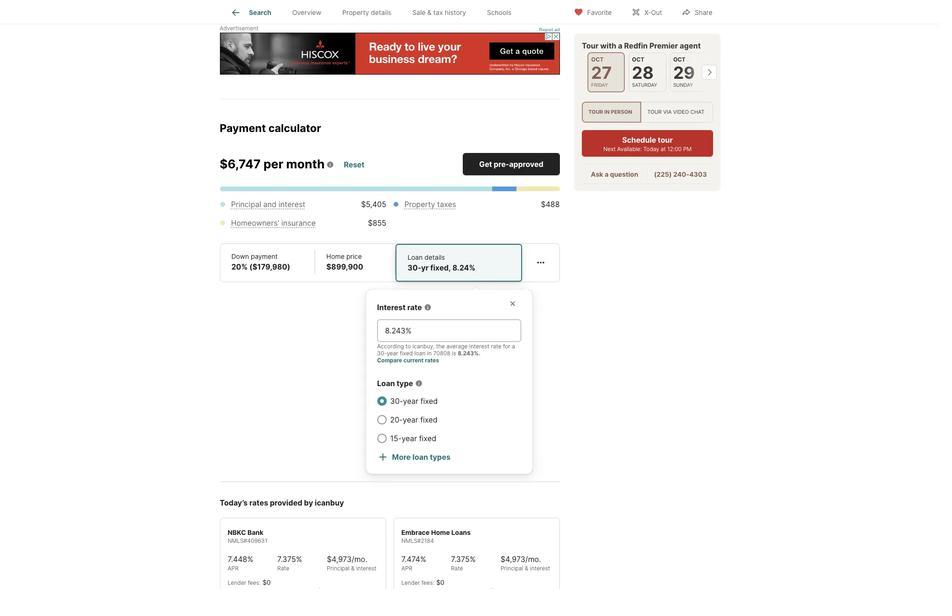 Task type: vqa. For each thing, say whether or not it's contained in the screenshot.


Task type: describe. For each thing, give the bounding box(es) containing it.
compare
[[377, 357, 402, 364]]

30- inside loan details 30-yr fixed, 8.24%
[[408, 263, 421, 273]]

tour for tour with a redfin premier agent
[[582, 41, 598, 50]]

7.448 % apr
[[228, 555, 253, 573]]

loan type
[[377, 379, 413, 389]]

yr
[[421, 263, 429, 273]]

bank
[[248, 529, 264, 537]]

$6,747 per month
[[220, 157, 325, 171]]

loan for loan details 30-yr fixed, 8.24%
[[408, 254, 423, 261]]

home inside embrace home loans nmls# 2184
[[431, 529, 450, 537]]

current
[[404, 357, 424, 364]]

tour via video chat
[[647, 109, 704, 116]]

homeowners'
[[231, 219, 279, 228]]

12:00
[[667, 146, 682, 153]]

icanbuy,
[[413, 343, 435, 350]]

$0 for 7.474
[[436, 579, 445, 587]]

loan for loan type
[[377, 379, 395, 389]]

history
[[445, 9, 466, 16]]

and
[[263, 200, 277, 209]]

get pre-approved
[[479, 160, 543, 169]]

is
[[452, 350, 456, 357]]

tour
[[658, 136, 673, 145]]

at
[[661, 146, 666, 153]]

fees: for 7.474
[[422, 580, 434, 587]]

calculator
[[268, 122, 321, 135]]

chat
[[690, 109, 704, 116]]

property details
[[342, 9, 391, 16]]

today's rates provided by icanbuy
[[220, 499, 344, 508]]

2 % from the left
[[296, 555, 302, 565]]

27
[[591, 63, 612, 83]]

list box containing tour in person
[[582, 102, 713, 123]]

$4,973 for 7.474
[[501, 555, 525, 565]]

$6,747
[[220, 157, 261, 171]]

interest
[[377, 303, 406, 312]]

principal and interest link
[[231, 200, 305, 209]]

schedule
[[622, 136, 656, 145]]

insurance
[[281, 219, 316, 228]]

/mo. for 7.474
[[525, 555, 541, 565]]

principal for 7.474
[[501, 566, 523, 573]]

payment
[[251, 253, 278, 261]]

get
[[479, 160, 492, 169]]

home price $899,900
[[326, 253, 363, 272]]

embrace
[[401, 529, 430, 537]]

the
[[436, 343, 445, 350]]

approved
[[509, 160, 543, 169]]

principal and interest
[[231, 200, 305, 209]]

types
[[430, 453, 451, 462]]

more
[[392, 453, 411, 462]]

lender for 7.474
[[401, 580, 420, 587]]

embrace home loans nmls# 2184
[[401, 529, 471, 545]]

friday
[[591, 82, 608, 88]]

lender fees: $0 for 7.448
[[228, 579, 271, 587]]

% inside 7.448 % apr
[[247, 555, 253, 565]]

search link
[[230, 7, 271, 18]]

0 vertical spatial rate
[[407, 303, 422, 312]]

report
[[539, 27, 553, 32]]

4 % from the left
[[470, 555, 476, 565]]

2184
[[421, 538, 434, 545]]

20-year fixed
[[390, 416, 438, 425]]

favorite button
[[566, 2, 620, 21]]

2 horizontal spatial a
[[618, 41, 622, 50]]

property for property details
[[342, 9, 369, 16]]

premier
[[649, 41, 678, 50]]

loan details 30-yr fixed, 8.24%
[[408, 254, 476, 273]]

property for property taxes
[[404, 200, 435, 209]]

type
[[397, 379, 413, 389]]

next image
[[702, 65, 717, 80]]

oct for 29
[[673, 56, 686, 63]]

more loan types
[[392, 453, 451, 462]]

0 horizontal spatial principal
[[231, 200, 261, 209]]

7.448
[[228, 555, 247, 565]]

$4,973 /mo. principal & interest for 7.474
[[501, 555, 550, 573]]

$4,973 for 7.448
[[327, 555, 352, 565]]

% inside 7.474 % apr
[[420, 555, 426, 565]]

payment calculator
[[220, 122, 321, 135]]

home inside home price $899,900
[[326, 253, 345, 261]]

overview
[[292, 9, 321, 16]]

70808
[[433, 350, 450, 357]]

8.24%
[[452, 263, 476, 273]]

principal for 7.448
[[327, 566, 350, 573]]

pm
[[683, 146, 692, 153]]

30-year fixed radio
[[377, 397, 387, 406]]

apr for 7.448
[[228, 566, 239, 573]]

schedule tour next available: today at 12:00 pm
[[603, 136, 692, 153]]

x-out button
[[624, 2, 670, 21]]

(225) 240-4303
[[654, 171, 707, 179]]

30-year fixed
[[390, 397, 438, 406]]

to
[[406, 343, 411, 350]]

fixed for 15-year fixed
[[419, 434, 437, 444]]

nmls# inside nbkc bank nmls# 409631
[[228, 538, 247, 545]]

pre-
[[494, 160, 509, 169]]

lender for 7.448
[[228, 580, 246, 587]]

homeowners' insurance link
[[231, 219, 316, 228]]

question
[[610, 171, 638, 179]]

fixed for 20-year fixed
[[420, 416, 438, 425]]

240-
[[673, 171, 689, 179]]

oct 27 friday
[[591, 56, 612, 88]]

sale & tax history
[[412, 9, 466, 16]]

out
[[651, 8, 662, 16]]

rates inside "according to icanbuy, the average interest rate for a 30-year fixed loan in 70808 is 8.243 %. compare current rates"
[[425, 357, 439, 364]]

reset button
[[343, 157, 365, 173]]

today
[[643, 146, 659, 153]]

$5,405
[[361, 200, 386, 209]]

ask a question
[[591, 171, 638, 179]]

/mo. for 7.448
[[352, 555, 367, 565]]

icanbuy
[[315, 499, 344, 508]]

fixed inside "according to icanbuy, the average interest rate for a 30-year fixed loan in 70808 is 8.243 %. compare current rates"
[[400, 350, 413, 357]]

taxes
[[437, 200, 456, 209]]

tab list containing search
[[220, 0, 529, 24]]

29
[[673, 63, 695, 83]]



Task type: locate. For each thing, give the bounding box(es) containing it.
average
[[447, 343, 468, 350]]

2 7.375 from the left
[[451, 555, 470, 565]]

details up fixed,
[[425, 254, 445, 261]]

oct 29 sunday
[[673, 56, 695, 88]]

apr inside 7.474 % apr
[[401, 566, 412, 573]]

$4,973 /mo. principal & interest for 7.448
[[327, 555, 376, 573]]

15-year fixed radio
[[377, 434, 387, 444]]

(225)
[[654, 171, 672, 179]]

a inside "according to icanbuy, the average interest rate for a 30-year fixed loan in 70808 is 8.243 %. compare current rates"
[[512, 343, 515, 350]]

20-year fixed radio
[[377, 416, 387, 425]]

1 rate from the left
[[277, 566, 289, 573]]

payment
[[220, 122, 266, 135]]

oct for 28
[[632, 56, 644, 63]]

7.474 % apr
[[401, 555, 426, 573]]

tour left via
[[647, 109, 662, 116]]

property taxes link
[[404, 200, 456, 209]]

1 horizontal spatial $4,973
[[501, 555, 525, 565]]

8.243
[[458, 350, 474, 357]]

%.
[[474, 350, 481, 357]]

compare current rates link
[[377, 357, 439, 364]]

x-
[[645, 8, 651, 16]]

home up 2184
[[431, 529, 450, 537]]

oct 28 saturday
[[632, 56, 657, 88]]

15-
[[390, 434, 402, 444]]

saturday
[[632, 82, 657, 88]]

1 lender fees: $0 from the left
[[228, 579, 271, 587]]

1 /mo. from the left
[[352, 555, 367, 565]]

0 horizontal spatial a
[[512, 343, 515, 350]]

share button
[[674, 2, 721, 21]]

1 oct from the left
[[591, 56, 603, 63]]

1 % from the left
[[247, 555, 253, 565]]

property inside tab
[[342, 9, 369, 16]]

according to icanbuy, the average interest rate for a 30-year fixed loan in 70808 is 8.243 %. compare current rates
[[377, 343, 515, 364]]

according
[[377, 343, 404, 350]]

lender down 7.474 % apr
[[401, 580, 420, 587]]

oct inside oct 27 friday
[[591, 56, 603, 63]]

1 vertical spatial a
[[605, 171, 608, 179]]

0 vertical spatial rates
[[425, 357, 439, 364]]

today's
[[220, 499, 248, 508]]

1 horizontal spatial home
[[431, 529, 450, 537]]

0 horizontal spatial 7.375 % rate
[[277, 555, 302, 573]]

apr
[[228, 566, 239, 573], [401, 566, 412, 573]]

interest
[[279, 200, 305, 209], [469, 343, 489, 350], [356, 566, 376, 573], [530, 566, 550, 573]]

2 /mo. from the left
[[525, 555, 541, 565]]

0 vertical spatial property
[[342, 9, 369, 16]]

2 $4,973 /mo. principal & interest from the left
[[501, 555, 550, 573]]

None button
[[587, 52, 625, 93], [629, 53, 666, 92], [670, 53, 707, 92], [587, 52, 625, 93], [629, 53, 666, 92], [670, 53, 707, 92]]

1 horizontal spatial a
[[605, 171, 608, 179]]

rate
[[277, 566, 289, 573], [451, 566, 463, 573]]

$4,973
[[327, 555, 352, 565], [501, 555, 525, 565]]

1 horizontal spatial details
[[425, 254, 445, 261]]

0 horizontal spatial loan
[[377, 379, 395, 389]]

interest rate
[[377, 303, 422, 312]]

next
[[603, 146, 616, 153]]

in inside "according to icanbuy, the average interest rate for a 30-year fixed loan in 70808 is 8.243 %. compare current rates"
[[427, 350, 432, 357]]

homeowners' insurance
[[231, 219, 316, 228]]

list box
[[582, 102, 713, 123]]

fees: down 7.474 % apr
[[422, 580, 434, 587]]

& inside sale & tax history tab
[[427, 9, 432, 16]]

30- left to
[[377, 350, 387, 357]]

0 horizontal spatial lender
[[228, 580, 246, 587]]

1 vertical spatial rates
[[249, 499, 268, 508]]

year down type
[[403, 397, 418, 406]]

nbkc bank nmls# 409631
[[228, 529, 267, 545]]

details
[[371, 9, 391, 16], [425, 254, 445, 261]]

1 vertical spatial in
[[427, 350, 432, 357]]

1 horizontal spatial oct
[[632, 56, 644, 63]]

2 horizontal spatial 30-
[[408, 263, 421, 273]]

0 vertical spatial details
[[371, 9, 391, 16]]

oct down "agent"
[[673, 56, 686, 63]]

year up 15-year fixed
[[403, 416, 418, 425]]

details inside tab
[[371, 9, 391, 16]]

home up $899,900
[[326, 253, 345, 261]]

1 horizontal spatial rate
[[451, 566, 463, 573]]

fixed,
[[430, 263, 451, 273]]

30- inside "according to icanbuy, the average interest rate for a 30-year fixed loan in 70808 is 8.243 %. compare current rates"
[[377, 350, 387, 357]]

1 horizontal spatial rate
[[491, 343, 502, 350]]

15-year fixed
[[390, 434, 437, 444]]

nmls# down embrace
[[401, 538, 421, 545]]

1 7.375 % rate from the left
[[277, 555, 302, 573]]

loan inside tooltip
[[377, 379, 395, 389]]

2 lender fees: $0 from the left
[[401, 579, 445, 587]]

& for 7.448
[[351, 566, 355, 573]]

1 vertical spatial details
[[425, 254, 445, 261]]

1 horizontal spatial fees:
[[422, 580, 434, 587]]

home
[[326, 253, 345, 261], [431, 529, 450, 537]]

nmls# inside embrace home loans nmls# 2184
[[401, 538, 421, 545]]

tab list
[[220, 0, 529, 24]]

tooltip containing interest rate
[[366, 282, 706, 474]]

$488
[[541, 200, 560, 209]]

details inside loan details 30-yr fixed, 8.24%
[[425, 254, 445, 261]]

1 $4,973 from the left
[[327, 555, 352, 565]]

agent
[[680, 41, 701, 50]]

oct for 27
[[591, 56, 603, 63]]

0 horizontal spatial $0
[[263, 579, 271, 587]]

tour for tour in person
[[588, 109, 603, 116]]

2 apr from the left
[[401, 566, 412, 573]]

lender fees: $0 for 7.474
[[401, 579, 445, 587]]

rate down loans
[[451, 566, 463, 573]]

year inside "according to icanbuy, the average interest rate for a 30-year fixed loan in 70808 is 8.243 %. compare current rates"
[[387, 350, 398, 357]]

0 horizontal spatial $4,973 /mo. principal & interest
[[327, 555, 376, 573]]

7.375 right 7.448 % apr
[[277, 555, 296, 565]]

None text field
[[385, 325, 513, 337]]

person
[[611, 109, 632, 116]]

apr down 7.474
[[401, 566, 412, 573]]

fees:
[[248, 580, 261, 587], [422, 580, 434, 587]]

rate for 7.448
[[277, 566, 289, 573]]

details for property details
[[371, 9, 391, 16]]

loan up yr
[[408, 254, 423, 261]]

oct down redfin
[[632, 56, 644, 63]]

1 horizontal spatial loan
[[408, 254, 423, 261]]

for
[[503, 343, 510, 350]]

2 $0 from the left
[[436, 579, 445, 587]]

28
[[632, 63, 654, 83]]

(225) 240-4303 link
[[654, 171, 707, 179]]

loan inside "according to icanbuy, the average interest rate for a 30-year fixed loan in 70808 is 8.243 %. compare current rates"
[[415, 350, 426, 357]]

tour
[[582, 41, 598, 50], [588, 109, 603, 116], [647, 109, 662, 116]]

in left '70808'
[[427, 350, 432, 357]]

1 fees: from the left
[[248, 580, 261, 587]]

tour left the person
[[588, 109, 603, 116]]

oct inside oct 29 sunday
[[673, 56, 686, 63]]

ad region
[[220, 33, 560, 75]]

1 vertical spatial rate
[[491, 343, 502, 350]]

0 horizontal spatial rate
[[277, 566, 289, 573]]

2 horizontal spatial &
[[525, 566, 529, 573]]

a right ask
[[605, 171, 608, 179]]

30- left fixed,
[[408, 263, 421, 273]]

with
[[600, 41, 616, 50]]

reset
[[344, 160, 365, 170]]

7.375 for 7.448
[[277, 555, 296, 565]]

tax
[[433, 9, 443, 16]]

7.375 for 7.474
[[451, 555, 470, 565]]

property details tab
[[332, 1, 402, 24]]

2 rate from the left
[[451, 566, 463, 573]]

7.375 down loans
[[451, 555, 470, 565]]

2 lender from the left
[[401, 580, 420, 587]]

0 horizontal spatial in
[[427, 350, 432, 357]]

fees: down 7.448 % apr
[[248, 580, 261, 587]]

sunday
[[673, 82, 693, 88]]

sale
[[412, 9, 426, 16]]

rate right 7.448 % apr
[[277, 566, 289, 573]]

0 horizontal spatial fees:
[[248, 580, 261, 587]]

interest inside "according to icanbuy, the average interest rate for a 30-year fixed loan in 70808 is 8.243 %. compare current rates"
[[469, 343, 489, 350]]

1 $0 from the left
[[263, 579, 271, 587]]

schools
[[487, 9, 512, 16]]

principal
[[231, 200, 261, 209], [327, 566, 350, 573], [501, 566, 523, 573]]

2 $4,973 from the left
[[501, 555, 525, 565]]

rate inside "according to icanbuy, the average interest rate for a 30-year fixed loan in 70808 is 8.243 %. compare current rates"
[[491, 343, 502, 350]]

available:
[[617, 146, 642, 153]]

details for loan details 30-yr fixed, 8.24%
[[425, 254, 445, 261]]

a right for
[[512, 343, 515, 350]]

year for 15-
[[402, 434, 417, 444]]

share
[[695, 8, 713, 16]]

overview tab
[[282, 1, 332, 24]]

fees: for 7.448
[[248, 580, 261, 587]]

7.474
[[401, 555, 420, 565]]

0 horizontal spatial 30-
[[377, 350, 387, 357]]

$0 down 409631
[[263, 579, 271, 587]]

rates
[[425, 357, 439, 364], [249, 499, 268, 508]]

7.375 % rate for 7.474
[[451, 555, 476, 573]]

loan right to
[[415, 350, 426, 357]]

rates right today's
[[249, 499, 268, 508]]

1 horizontal spatial apr
[[401, 566, 412, 573]]

1 horizontal spatial rates
[[425, 357, 439, 364]]

schools tab
[[477, 1, 522, 24]]

tour in person
[[588, 109, 632, 116]]

1 $4,973 /mo. principal & interest from the left
[[327, 555, 376, 573]]

year down 20-year fixed
[[402, 434, 417, 444]]

lender
[[228, 580, 246, 587], [401, 580, 420, 587]]

3 oct from the left
[[673, 56, 686, 63]]

rate left for
[[491, 343, 502, 350]]

1 horizontal spatial $4,973 /mo. principal & interest
[[501, 555, 550, 573]]

0 horizontal spatial oct
[[591, 56, 603, 63]]

1 horizontal spatial principal
[[327, 566, 350, 573]]

0 horizontal spatial lender fees: $0
[[228, 579, 271, 587]]

1 vertical spatial 30-
[[377, 350, 387, 357]]

0 horizontal spatial details
[[371, 9, 391, 16]]

7.375 % rate for 7.448
[[277, 555, 302, 573]]

apr for 7.474
[[401, 566, 412, 573]]

0 horizontal spatial property
[[342, 9, 369, 16]]

& for 7.474
[[525, 566, 529, 573]]

loan
[[415, 350, 426, 357], [413, 453, 428, 462]]

1 horizontal spatial nmls#
[[401, 538, 421, 545]]

oct
[[591, 56, 603, 63], [632, 56, 644, 63], [673, 56, 686, 63]]

fixed for 30-year fixed
[[421, 397, 438, 406]]

20-
[[390, 416, 403, 425]]

0 vertical spatial loan
[[408, 254, 423, 261]]

rates down icanbuy,
[[425, 357, 439, 364]]

0 horizontal spatial rates
[[249, 499, 268, 508]]

ask a question link
[[591, 171, 638, 179]]

0 vertical spatial loan
[[415, 350, 426, 357]]

1 horizontal spatial 7.375
[[451, 555, 470, 565]]

rate right interest
[[407, 303, 422, 312]]

2 7.375 % rate from the left
[[451, 555, 476, 573]]

a right "with"
[[618, 41, 622, 50]]

in left the person
[[604, 109, 610, 116]]

2 nmls# from the left
[[401, 538, 421, 545]]

0 horizontal spatial nmls#
[[228, 538, 247, 545]]

rate
[[407, 303, 422, 312], [491, 343, 502, 350]]

loan up 30-year fixed "radio"
[[377, 379, 395, 389]]

0 vertical spatial in
[[604, 109, 610, 116]]

apr down 7.448
[[228, 566, 239, 573]]

year
[[387, 350, 398, 357], [403, 397, 418, 406], [403, 416, 418, 425], [402, 434, 417, 444]]

($179,980)
[[249, 262, 290, 272]]

favorite
[[587, 8, 612, 16]]

down
[[231, 253, 249, 261]]

lender fees: $0 down 7.448 % apr
[[228, 579, 271, 587]]

2 horizontal spatial oct
[[673, 56, 686, 63]]

1 horizontal spatial 30-
[[390, 397, 403, 406]]

1 apr from the left
[[228, 566, 239, 573]]

2 horizontal spatial principal
[[501, 566, 523, 573]]

2 vertical spatial a
[[512, 343, 515, 350]]

409631
[[247, 538, 267, 545]]

ad
[[555, 27, 560, 32]]

by
[[304, 499, 313, 508]]

video
[[673, 109, 689, 116]]

0 horizontal spatial home
[[326, 253, 345, 261]]

0 horizontal spatial &
[[351, 566, 355, 573]]

1 horizontal spatial $0
[[436, 579, 445, 587]]

ask
[[591, 171, 603, 179]]

1 horizontal spatial 7.375 % rate
[[451, 555, 476, 573]]

0 horizontal spatial apr
[[228, 566, 239, 573]]

1 vertical spatial loan
[[413, 453, 428, 462]]

1 horizontal spatial &
[[427, 9, 432, 16]]

1 horizontal spatial property
[[404, 200, 435, 209]]

0 vertical spatial a
[[618, 41, 622, 50]]

$0 for 7.448
[[263, 579, 271, 587]]

apr inside 7.448 % apr
[[228, 566, 239, 573]]

0 horizontal spatial 7.375
[[277, 555, 296, 565]]

search
[[249, 9, 271, 16]]

year for 20-
[[403, 416, 418, 425]]

tooltip
[[366, 282, 706, 474]]

1 vertical spatial loan
[[377, 379, 395, 389]]

1 lender from the left
[[228, 580, 246, 587]]

details left sale
[[371, 9, 391, 16]]

redfin
[[624, 41, 648, 50]]

tour for tour via video chat
[[647, 109, 662, 116]]

0 vertical spatial 30-
[[408, 263, 421, 273]]

1 horizontal spatial lender
[[401, 580, 420, 587]]

oct down "with"
[[591, 56, 603, 63]]

2 vertical spatial 30-
[[390, 397, 403, 406]]

1 horizontal spatial lender fees: $0
[[401, 579, 445, 587]]

1 horizontal spatial in
[[604, 109, 610, 116]]

oct inside the oct 28 saturday
[[632, 56, 644, 63]]

rate for 7.474
[[451, 566, 463, 573]]

1 vertical spatial property
[[404, 200, 435, 209]]

0 horizontal spatial /mo.
[[352, 555, 367, 565]]

1 horizontal spatial /mo.
[[525, 555, 541, 565]]

30- right 30-year fixed "radio"
[[390, 397, 403, 406]]

0 vertical spatial home
[[326, 253, 345, 261]]

0 horizontal spatial $4,973
[[327, 555, 352, 565]]

via
[[663, 109, 672, 116]]

loan right the more
[[413, 453, 428, 462]]

1 7.375 from the left
[[277, 555, 296, 565]]

2 fees: from the left
[[422, 580, 434, 587]]

30-
[[408, 263, 421, 273], [377, 350, 387, 357], [390, 397, 403, 406]]

sale & tax history tab
[[402, 1, 477, 24]]

year for 30-
[[403, 397, 418, 406]]

0 horizontal spatial rate
[[407, 303, 422, 312]]

1 vertical spatial home
[[431, 529, 450, 537]]

7.375
[[277, 555, 296, 565], [451, 555, 470, 565]]

loan inside loan details 30-yr fixed, 8.24%
[[408, 254, 423, 261]]

1 nmls# from the left
[[228, 538, 247, 545]]

%
[[247, 555, 253, 565], [296, 555, 302, 565], [420, 555, 426, 565], [470, 555, 476, 565]]

3 % from the left
[[420, 555, 426, 565]]

$899,900
[[326, 262, 363, 272]]

tour left "with"
[[582, 41, 598, 50]]

lender fees: $0 down 7.474 % apr
[[401, 579, 445, 587]]

lender down 7.448 % apr
[[228, 580, 246, 587]]

$0 down embrace home loans nmls# 2184
[[436, 579, 445, 587]]

year left to
[[387, 350, 398, 357]]

2 oct from the left
[[632, 56, 644, 63]]

nmls# down nbkc on the left
[[228, 538, 247, 545]]

4303
[[689, 171, 707, 179]]

report ad button
[[539, 27, 560, 34]]



